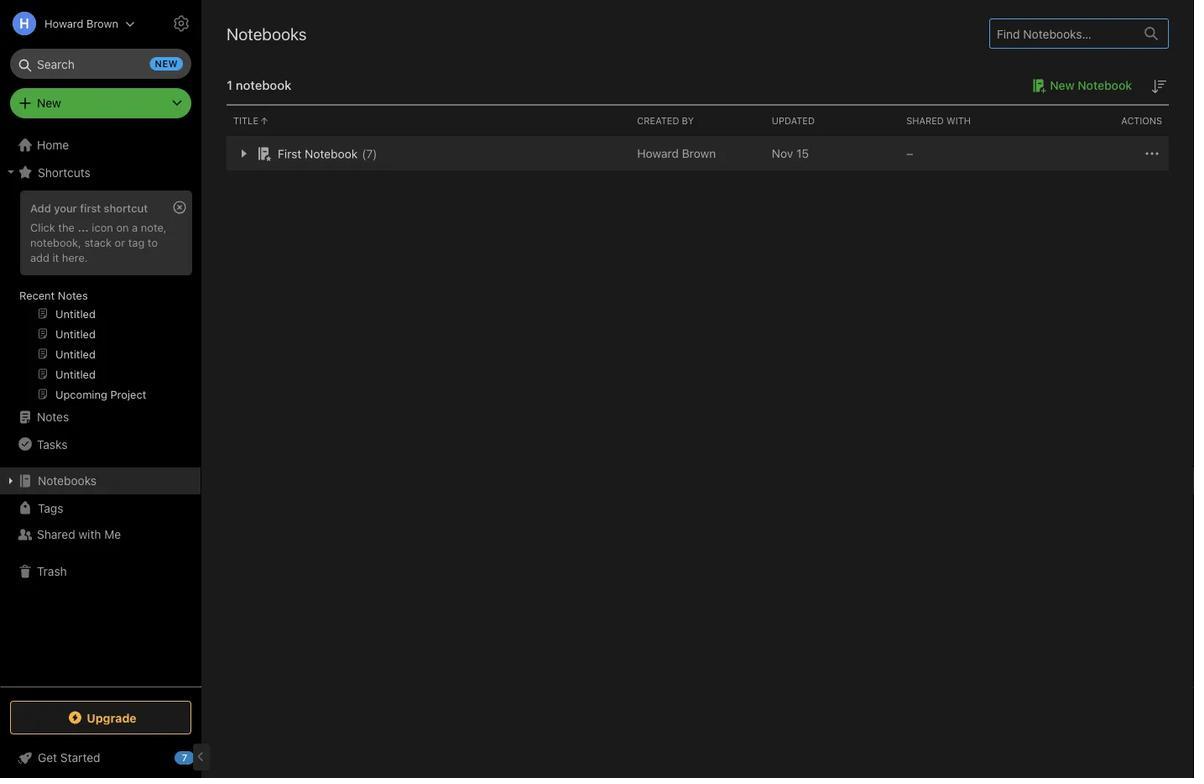 Task type: vqa. For each thing, say whether or not it's contained in the screenshot.
the right Howard
yes



Task type: describe. For each thing, give the bounding box(es) containing it.
expand notebooks image
[[4, 474, 18, 488]]

Help and Learning task checklist field
[[0, 745, 201, 771]]

first
[[278, 147, 302, 161]]

(
[[362, 147, 366, 161]]

tasks
[[37, 437, 67, 451]]

notebook
[[236, 78, 292, 92]]

add your first shortcut
[[30, 201, 148, 214]]

7 inside help and learning task checklist field
[[182, 753, 187, 764]]

or
[[115, 236, 125, 248]]

new notebook
[[1050, 78, 1132, 92]]

new
[[155, 58, 178, 69]]

your
[[54, 201, 77, 214]]

click
[[30, 221, 55, 233]]

shared with button
[[900, 106, 1035, 136]]

me
[[104, 528, 121, 541]]

on
[[116, 221, 129, 233]]

icon
[[92, 221, 113, 233]]

More actions field
[[1143, 144, 1163, 164]]

Search text field
[[22, 49, 180, 79]]

first
[[80, 201, 101, 214]]

0 vertical spatial notes
[[58, 289, 88, 301]]

it
[[52, 251, 59, 263]]

–
[[907, 146, 914, 160]]

Account field
[[0, 7, 135, 40]]

updated button
[[765, 106, 900, 136]]

tags
[[38, 501, 63, 515]]

note,
[[141, 221, 167, 233]]

howard brown inside first notebook "row"
[[637, 146, 716, 160]]

tags button
[[0, 494, 201, 521]]

shortcut
[[104, 201, 148, 214]]

title button
[[227, 106, 631, 136]]

row group inside notebooks element
[[227, 137, 1169, 170]]

howard inside field
[[44, 17, 83, 30]]

7 inside first notebook "row"
[[366, 147, 373, 161]]

notebooks inside "link"
[[38, 474, 97, 488]]

nov
[[772, 146, 794, 160]]

shared with me link
[[0, 521, 201, 548]]

sort options image
[[1149, 76, 1169, 97]]

home link
[[0, 132, 201, 159]]

started
[[60, 751, 100, 765]]

upgrade
[[87, 711, 137, 725]]

shared with
[[907, 115, 971, 126]]

tag
[[128, 236, 145, 248]]

add
[[30, 201, 51, 214]]

more actions image
[[1143, 144, 1163, 164]]

get
[[38, 751, 57, 765]]

brown inside field
[[86, 17, 118, 30]]

howard inside first notebook "row"
[[637, 146, 679, 160]]

new button
[[10, 88, 191, 118]]

1 notebook
[[227, 78, 292, 92]]

shared
[[907, 115, 944, 126]]

settings image
[[171, 13, 191, 34]]



Task type: locate. For each thing, give the bounding box(es) containing it.
title
[[233, 115, 259, 126]]

1 horizontal spatial howard
[[637, 146, 679, 160]]

a
[[132, 221, 138, 233]]

tasks button
[[0, 431, 201, 458]]

tree
[[0, 132, 201, 686]]

notebook left ( in the top left of the page
[[305, 147, 358, 161]]

with
[[947, 115, 971, 126]]

recent
[[19, 289, 55, 301]]

notebook up actions button
[[1078, 78, 1132, 92]]

new for new
[[37, 96, 61, 110]]

1 vertical spatial brown
[[682, 146, 716, 160]]

notes
[[58, 289, 88, 301], [37, 410, 69, 424]]

notes up tasks
[[37, 410, 69, 424]]

1 horizontal spatial howard brown
[[637, 146, 716, 160]]

1 horizontal spatial 7
[[366, 147, 373, 161]]

0 horizontal spatial notebook
[[305, 147, 358, 161]]

brown down created by button
[[682, 146, 716, 160]]

updated
[[772, 115, 815, 126]]

new
[[1050, 78, 1075, 92], [37, 96, 61, 110]]

1 vertical spatial notebook
[[305, 147, 358, 161]]

nov 15
[[772, 146, 809, 160]]

0 horizontal spatial new
[[37, 96, 61, 110]]

shortcuts
[[38, 165, 91, 179]]

0 vertical spatial howard
[[44, 17, 83, 30]]

1 vertical spatial new
[[37, 96, 61, 110]]

trash link
[[0, 558, 201, 585]]

0 horizontal spatial howard brown
[[44, 17, 118, 30]]

notebooks link
[[0, 468, 201, 494]]

new for new notebook
[[1050, 78, 1075, 92]]

howard
[[44, 17, 83, 30], [637, 146, 679, 160]]

click the ...
[[30, 221, 89, 233]]

group containing add your first shortcut
[[0, 186, 201, 411]]

notebook inside new notebook button
[[1078, 78, 1132, 92]]

arrow image
[[233, 144, 254, 164]]

new notebook button
[[1027, 76, 1132, 96]]

new inside popup button
[[37, 96, 61, 110]]

the
[[58, 221, 75, 233]]

brown inside first notebook "row"
[[682, 146, 716, 160]]

to
[[148, 236, 158, 248]]

brown
[[86, 17, 118, 30], [682, 146, 716, 160]]

group
[[0, 186, 201, 411]]

Find Notebooks… text field
[[991, 20, 1135, 47]]

new up home
[[37, 96, 61, 110]]

0 horizontal spatial notebooks
[[38, 474, 97, 488]]

notebooks up tags
[[38, 474, 97, 488]]

get started
[[38, 751, 100, 765]]

first notebook row
[[227, 137, 1169, 170]]

trash
[[37, 565, 67, 578]]

created
[[637, 115, 679, 126]]

here.
[[62, 251, 88, 263]]

add
[[30, 251, 49, 263]]

0 vertical spatial notebooks
[[227, 24, 307, 43]]

new down find notebooks… "text field"
[[1050, 78, 1075, 92]]

notebook,
[[30, 236, 81, 248]]

1 vertical spatial 7
[[182, 753, 187, 764]]

shared with me
[[37, 528, 121, 541]]

with
[[78, 528, 101, 541]]

7 down title button
[[366, 147, 373, 161]]

click to collapse image
[[195, 747, 208, 767]]

...
[[78, 221, 89, 233]]

0 vertical spatial howard brown
[[44, 17, 118, 30]]

icon on a note, notebook, stack or tag to add it here.
[[30, 221, 167, 263]]

notes right the recent
[[58, 289, 88, 301]]

row group
[[227, 137, 1169, 170]]

created by button
[[631, 106, 765, 136]]

notebooks element
[[201, 0, 1195, 778]]

row group containing howard brown
[[227, 137, 1169, 170]]

new inside button
[[1050, 78, 1075, 92]]

0 vertical spatial 7
[[366, 147, 373, 161]]

0 vertical spatial brown
[[86, 17, 118, 30]]

1 vertical spatial howard brown
[[637, 146, 716, 160]]

notebook for new
[[1078, 78, 1132, 92]]

1
[[227, 78, 233, 92]]

by
[[682, 115, 694, 126]]

howard brown up the search text field
[[44, 17, 118, 30]]

notebooks
[[227, 24, 307, 43], [38, 474, 97, 488]]

howard brown
[[44, 17, 118, 30], [637, 146, 716, 160]]

notes link
[[0, 404, 201, 431]]

howard down created
[[637, 146, 679, 160]]

actions button
[[1035, 106, 1169, 136]]

recent notes
[[19, 289, 88, 301]]

stack
[[84, 236, 112, 248]]

1 vertical spatial notebooks
[[38, 474, 97, 488]]

0 vertical spatial notebook
[[1078, 78, 1132, 92]]

actions
[[1122, 115, 1163, 126]]

shared
[[37, 528, 75, 541]]

0 horizontal spatial 7
[[182, 753, 187, 764]]

0 vertical spatial new
[[1050, 78, 1075, 92]]

1 vertical spatial notes
[[37, 410, 69, 424]]

15
[[797, 146, 809, 160]]

new search field
[[22, 49, 183, 79]]

notebook inside first notebook "row"
[[305, 147, 358, 161]]

upgrade button
[[10, 701, 191, 735]]

created by
[[637, 115, 694, 126]]

Sort field
[[1149, 76, 1169, 97]]

)
[[373, 147, 377, 161]]

shortcuts button
[[0, 159, 201, 186]]

1 horizontal spatial new
[[1050, 78, 1075, 92]]

7 left the 'click to collapse' icon
[[182, 753, 187, 764]]

howard up the search text field
[[44, 17, 83, 30]]

howard brown inside field
[[44, 17, 118, 30]]

1 horizontal spatial notebook
[[1078, 78, 1132, 92]]

notebooks up notebook
[[227, 24, 307, 43]]

0 horizontal spatial howard
[[44, 17, 83, 30]]

7
[[366, 147, 373, 161], [182, 753, 187, 764]]

notebook for first
[[305, 147, 358, 161]]

1 horizontal spatial notebooks
[[227, 24, 307, 43]]

group inside tree
[[0, 186, 201, 411]]

brown up new search box
[[86, 17, 118, 30]]

first notebook ( 7 )
[[278, 147, 377, 161]]

0 horizontal spatial brown
[[86, 17, 118, 30]]

home
[[37, 138, 69, 152]]

howard brown down 'created by'
[[637, 146, 716, 160]]

notebook
[[1078, 78, 1132, 92], [305, 147, 358, 161]]

tree containing home
[[0, 132, 201, 686]]

1 vertical spatial howard
[[637, 146, 679, 160]]

1 horizontal spatial brown
[[682, 146, 716, 160]]



